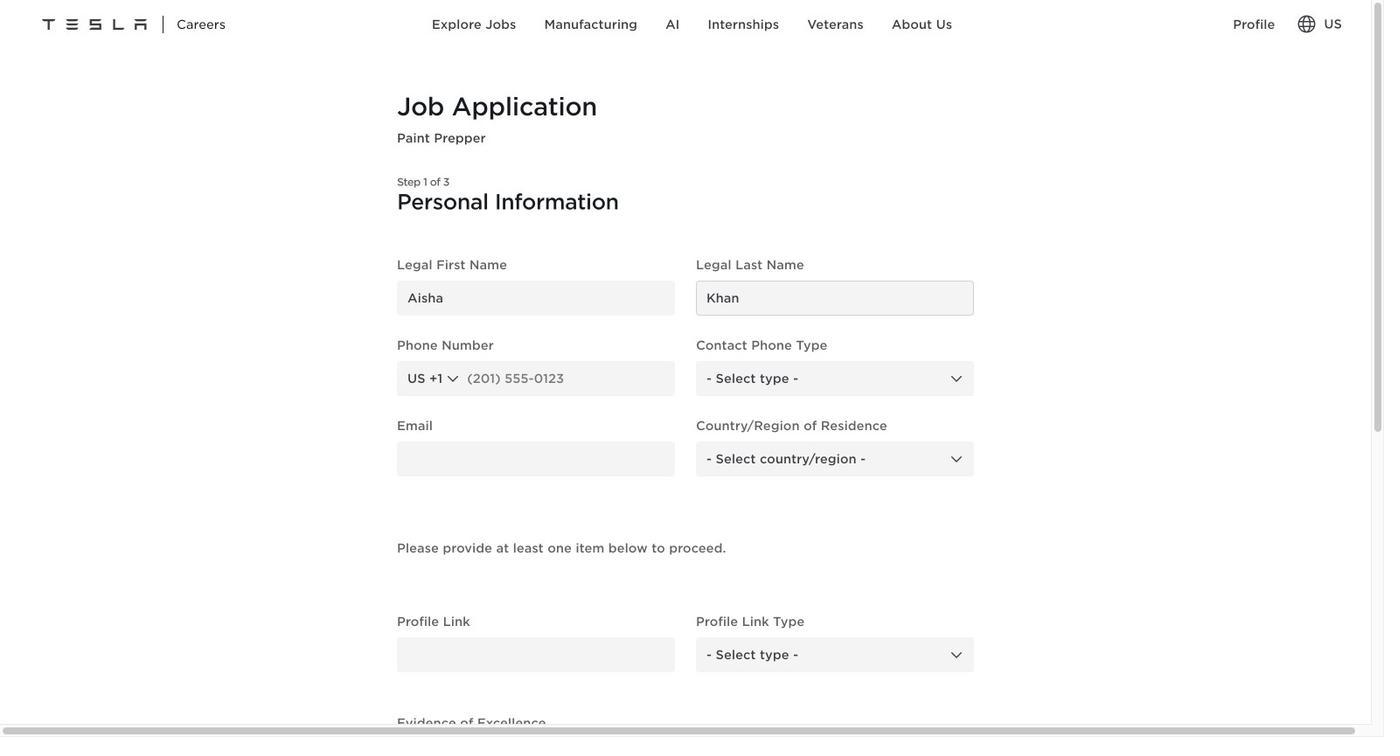 Task type: describe. For each thing, give the bounding box(es) containing it.
(201) 555-0123 field
[[467, 370, 665, 387]]

tesla logo image
[[42, 14, 147, 35]]

inline image
[[446, 372, 460, 386]]

globe image
[[1297, 14, 1318, 35]]



Task type: locate. For each thing, give the bounding box(es) containing it.
None field
[[408, 289, 665, 307], [707, 289, 964, 307], [408, 289, 665, 307], [707, 289, 964, 307]]



Task type: vqa. For each thing, say whether or not it's contained in the screenshot.
text box
no



